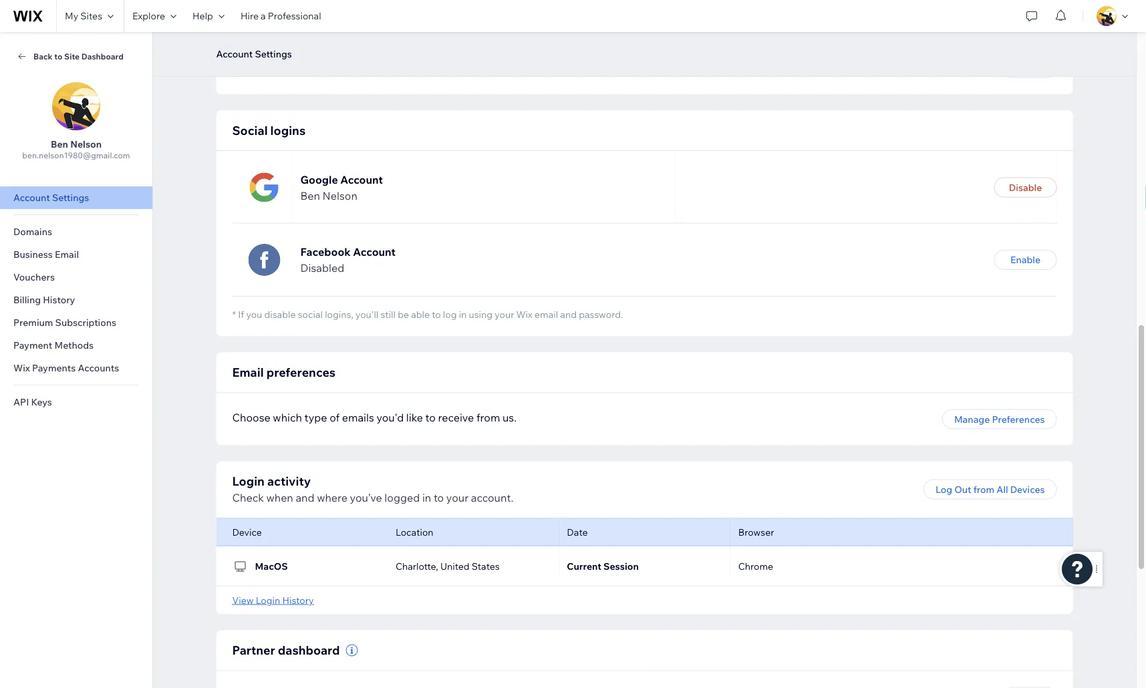 Task type: describe. For each thing, give the bounding box(es) containing it.
wix payments accounts link
[[0, 357, 152, 380]]

receive
[[438, 411, 474, 424]]

preferences
[[992, 413, 1045, 425]]

account inside google account ben nelson
[[340, 173, 383, 186]]

logged
[[384, 491, 420, 504]]

wix payments accounts
[[13, 362, 119, 374]]

subscriptions
[[55, 317, 116, 328]]

domains
[[13, 226, 52, 238]]

business
[[13, 249, 53, 260]]

methods
[[54, 339, 94, 351]]

1 horizontal spatial email
[[232, 365, 264, 380]]

1 horizontal spatial and
[[560, 308, 577, 320]]

browser
[[738, 526, 774, 538]]

vouchers link
[[0, 266, 152, 289]]

api keys link
[[0, 391, 152, 414]]

settings for account settings link on the top left
[[52, 192, 89, 203]]

by
[[321, 60, 331, 72]]

professional
[[268, 10, 321, 22]]

help button
[[184, 0, 232, 32]]

domains link
[[0, 221, 152, 243]]

view login history button
[[232, 594, 314, 606]]

login activity check when and where you've logged in to your account.
[[232, 474, 513, 504]]

billing
[[13, 294, 41, 306]]

a
[[261, 10, 266, 22]]

ben inside google account ben nelson
[[300, 189, 320, 202]]

billing history
[[13, 294, 75, 306]]

you
[[246, 308, 262, 320]]

in inside login activity check when and where you've logged in to your account.
[[422, 491, 431, 504]]

to right 'like'
[[425, 411, 436, 424]]

sites
[[80, 10, 102, 22]]

sidebar element
[[0, 32, 153, 688]]

out
[[954, 483, 971, 495]]

nelson inside google account ben nelson
[[322, 189, 357, 202]]

my
[[65, 10, 78, 22]]

of
[[330, 411, 340, 424]]

device
[[232, 526, 262, 538]]

able
[[411, 308, 430, 320]]

states
[[472, 560, 500, 572]]

payments
[[32, 362, 76, 374]]

0 vertical spatial wix
[[516, 308, 532, 320]]

1 horizontal spatial your
[[495, 308, 514, 320]]

emails
[[342, 411, 374, 424]]

api
[[13, 396, 29, 408]]

premium
[[13, 317, 53, 328]]

charlotte, united states
[[396, 560, 500, 572]]

hire
[[240, 10, 259, 22]]

google
[[300, 173, 338, 186]]

still
[[381, 308, 396, 320]]

verify
[[265, 60, 290, 72]]

logins,
[[325, 308, 353, 320]]

log
[[935, 483, 952, 495]]

macos
[[255, 560, 288, 572]]

api keys
[[13, 396, 52, 408]]

where
[[317, 491, 347, 504]]

ben nelson ben.nelson1980@gmail.com
[[22, 138, 130, 160]]

disable
[[1009, 181, 1042, 193]]

log out from all devices button
[[923, 479, 1057, 500]]

password.
[[579, 308, 623, 320]]

back to site dashboard
[[33, 51, 124, 61]]

which
[[273, 411, 302, 424]]

* if you disable social logins, you'll still be able to log in using your wix email and password.
[[232, 308, 623, 320]]

0 vertical spatial in
[[459, 308, 467, 320]]

back to site dashboard link
[[16, 50, 136, 62]]

verify logins by email
[[265, 60, 357, 72]]

hire a professional link
[[232, 0, 329, 32]]

and inside login activity check when and where you've logged in to your account.
[[296, 491, 314, 504]]

date
[[567, 526, 588, 538]]

activity
[[267, 474, 311, 489]]

log out from all devices
[[935, 483, 1045, 495]]

google account ben nelson
[[300, 173, 383, 202]]

premium subscriptions
[[13, 317, 116, 328]]

charlotte,
[[396, 560, 438, 572]]

us.
[[502, 411, 517, 424]]

chrome
[[738, 560, 773, 572]]

social
[[232, 123, 268, 138]]

all
[[997, 483, 1008, 495]]



Task type: vqa. For each thing, say whether or not it's contained in the screenshot.
Manage Preferences
yes



Task type: locate. For each thing, give the bounding box(es) containing it.
1 vertical spatial logins
[[270, 123, 305, 138]]

email left the password.
[[535, 308, 558, 320]]

you'd
[[377, 411, 404, 424]]

using
[[469, 308, 493, 320]]

hire a professional
[[240, 10, 321, 22]]

be
[[398, 308, 409, 320]]

account down hire
[[216, 48, 253, 60]]

0 vertical spatial your
[[495, 308, 514, 320]]

view login history
[[232, 594, 314, 606]]

email up choose
[[232, 365, 264, 380]]

to right logged
[[434, 491, 444, 504]]

account settings for account settings link on the top left
[[13, 192, 89, 203]]

partner
[[232, 643, 275, 658]]

disabled
[[300, 261, 344, 274]]

in right log on the left top of page
[[459, 308, 467, 320]]

0 vertical spatial history
[[43, 294, 75, 306]]

wix down payment
[[13, 362, 30, 374]]

facebook
[[300, 245, 351, 258]]

0 vertical spatial account settings
[[216, 48, 292, 60]]

when
[[266, 491, 293, 504]]

0 horizontal spatial email
[[55, 249, 79, 260]]

settings up domains link
[[52, 192, 89, 203]]

0 horizontal spatial settings
[[52, 192, 89, 203]]

enable button
[[994, 250, 1057, 270]]

history down macos
[[282, 594, 314, 606]]

to inside login activity check when and where you've logged in to your account.
[[434, 491, 444, 504]]

login right view
[[256, 594, 280, 606]]

current
[[567, 560, 601, 572]]

1 vertical spatial history
[[282, 594, 314, 606]]

0 vertical spatial email
[[334, 60, 357, 72]]

1 horizontal spatial from
[[973, 483, 994, 495]]

you've
[[350, 491, 382, 504]]

1 vertical spatial email
[[535, 308, 558, 320]]

email right by
[[334, 60, 357, 72]]

settings inside button
[[255, 48, 292, 60]]

0 horizontal spatial from
[[476, 411, 500, 424]]

your right using
[[495, 308, 514, 320]]

choose which type of emails you'd like to receive from us.
[[232, 411, 517, 424]]

account settings inside sidebar element
[[13, 192, 89, 203]]

account settings up domains
[[13, 192, 89, 203]]

1 horizontal spatial wix
[[516, 308, 532, 320]]

in right logged
[[422, 491, 431, 504]]

0 vertical spatial from
[[476, 411, 500, 424]]

to inside sidebar element
[[54, 51, 62, 61]]

1 vertical spatial your
[[446, 491, 469, 504]]

in
[[459, 308, 467, 320], [422, 491, 431, 504]]

from
[[476, 411, 500, 424], [973, 483, 994, 495]]

your inside login activity check when and where you've logged in to your account.
[[446, 491, 469, 504]]

1 vertical spatial from
[[973, 483, 994, 495]]

payment methods
[[13, 339, 94, 351]]

social logins
[[232, 123, 305, 138]]

account inside sidebar element
[[13, 192, 50, 203]]

account settings up verify
[[216, 48, 292, 60]]

0 horizontal spatial history
[[43, 294, 75, 306]]

to left the site
[[54, 51, 62, 61]]

email down domains link
[[55, 249, 79, 260]]

0 horizontal spatial your
[[446, 491, 469, 504]]

1 horizontal spatial settings
[[255, 48, 292, 60]]

account right google
[[340, 173, 383, 186]]

payment methods link
[[0, 334, 152, 357]]

your left account.
[[446, 491, 469, 504]]

billing history link
[[0, 289, 152, 311]]

0 vertical spatial ben
[[51, 138, 68, 150]]

vouchers
[[13, 271, 55, 283]]

ben.nelson1980@gmail.com
[[22, 150, 130, 160]]

wix
[[516, 308, 532, 320], [13, 362, 30, 374]]

1 vertical spatial login
[[256, 594, 280, 606]]

1 vertical spatial ben
[[300, 189, 320, 202]]

0 horizontal spatial in
[[422, 491, 431, 504]]

from inside button
[[973, 483, 994, 495]]

login inside button
[[256, 594, 280, 606]]

0 horizontal spatial wix
[[13, 362, 30, 374]]

ben inside ben nelson ben.nelson1980@gmail.com
[[51, 138, 68, 150]]

you'll
[[355, 308, 378, 320]]

0 horizontal spatial nelson
[[70, 138, 102, 150]]

0 vertical spatial logins
[[292, 60, 319, 72]]

1 vertical spatial account settings
[[13, 192, 89, 203]]

settings for account settings button
[[255, 48, 292, 60]]

email preferences
[[232, 365, 335, 380]]

0 horizontal spatial and
[[296, 491, 314, 504]]

1 vertical spatial in
[[422, 491, 431, 504]]

account.
[[471, 491, 513, 504]]

account settings inside button
[[216, 48, 292, 60]]

1 horizontal spatial nelson
[[322, 189, 357, 202]]

wix right using
[[516, 308, 532, 320]]

and
[[560, 308, 577, 320], [296, 491, 314, 504]]

and down activity on the bottom left of page
[[296, 491, 314, 504]]

site
[[64, 51, 80, 61]]

1 vertical spatial and
[[296, 491, 314, 504]]

business email link
[[0, 243, 152, 266]]

disable button
[[994, 177, 1057, 197]]

keys
[[31, 396, 52, 408]]

1 vertical spatial nelson
[[322, 189, 357, 202]]

history inside button
[[282, 594, 314, 606]]

logins for social
[[270, 123, 305, 138]]

1 vertical spatial wix
[[13, 362, 30, 374]]

login up check
[[232, 474, 265, 489]]

account inside button
[[216, 48, 253, 60]]

*
[[232, 308, 236, 320]]

1 horizontal spatial ben
[[300, 189, 320, 202]]

logins right social
[[270, 123, 305, 138]]

manage
[[954, 413, 990, 425]]

account
[[216, 48, 253, 60], [340, 173, 383, 186], [13, 192, 50, 203], [353, 245, 396, 258]]

account settings link
[[0, 186, 152, 209]]

dashboard
[[278, 643, 340, 658]]

ben up "ben.nelson1980@gmail.com"
[[51, 138, 68, 150]]

partner dashboard
[[232, 643, 340, 658]]

0 horizontal spatial email
[[334, 60, 357, 72]]

1 vertical spatial email
[[232, 365, 264, 380]]

0 vertical spatial nelson
[[70, 138, 102, 150]]

email inside sidebar element
[[55, 249, 79, 260]]

history up the premium subscriptions
[[43, 294, 75, 306]]

0 horizontal spatial account settings
[[13, 192, 89, 203]]

1 horizontal spatial account settings
[[216, 48, 292, 60]]

ben down google
[[300, 189, 320, 202]]

settings inside sidebar element
[[52, 192, 89, 203]]

account settings
[[216, 48, 292, 60], [13, 192, 89, 203]]

logins for verify
[[292, 60, 319, 72]]

account up domains
[[13, 192, 50, 203]]

wix inside sidebar element
[[13, 362, 30, 374]]

enable
[[1010, 254, 1040, 265]]

and left the password.
[[560, 308, 577, 320]]

explore
[[132, 10, 165, 22]]

from left all
[[973, 483, 994, 495]]

account settings for account settings button
[[216, 48, 292, 60]]

account settings button
[[209, 44, 299, 64]]

account inside facebook account disabled
[[353, 245, 396, 258]]

0 vertical spatial email
[[55, 249, 79, 260]]

settings up verify
[[255, 48, 292, 60]]

log
[[443, 308, 457, 320]]

like
[[406, 411, 423, 424]]

back
[[33, 51, 53, 61]]

to left log on the left top of page
[[432, 308, 441, 320]]

0 vertical spatial and
[[560, 308, 577, 320]]

login inside login activity check when and where you've logged in to your account.
[[232, 474, 265, 489]]

1 vertical spatial settings
[[52, 192, 89, 203]]

payment
[[13, 339, 52, 351]]

ben
[[51, 138, 68, 150], [300, 189, 320, 202]]

0 horizontal spatial ben
[[51, 138, 68, 150]]

0 vertical spatial settings
[[255, 48, 292, 60]]

check
[[232, 491, 264, 504]]

logins left by
[[292, 60, 319, 72]]

logins
[[292, 60, 319, 72], [270, 123, 305, 138]]

premium subscriptions link
[[0, 311, 152, 334]]

account right the facebook
[[353, 245, 396, 258]]

current session
[[567, 560, 639, 572]]

0 vertical spatial login
[[232, 474, 265, 489]]

nelson inside ben nelson ben.nelson1980@gmail.com
[[70, 138, 102, 150]]

nelson up "ben.nelson1980@gmail.com"
[[70, 138, 102, 150]]

disable
[[264, 308, 296, 320]]

help
[[192, 10, 213, 22]]

dashboard
[[81, 51, 124, 61]]

united
[[440, 560, 470, 572]]

1 horizontal spatial email
[[535, 308, 558, 320]]

location
[[396, 526, 433, 538]]

accounts
[[78, 362, 119, 374]]

devices
[[1010, 483, 1045, 495]]

my sites
[[65, 10, 102, 22]]

nelson down google
[[322, 189, 357, 202]]

1 horizontal spatial in
[[459, 308, 467, 320]]

history inside sidebar element
[[43, 294, 75, 306]]

session
[[603, 560, 639, 572]]

from left us.
[[476, 411, 500, 424]]

1 horizontal spatial history
[[282, 594, 314, 606]]

login
[[232, 474, 265, 489], [256, 594, 280, 606]]

view
[[232, 594, 254, 606]]

your
[[495, 308, 514, 320], [446, 491, 469, 504]]



